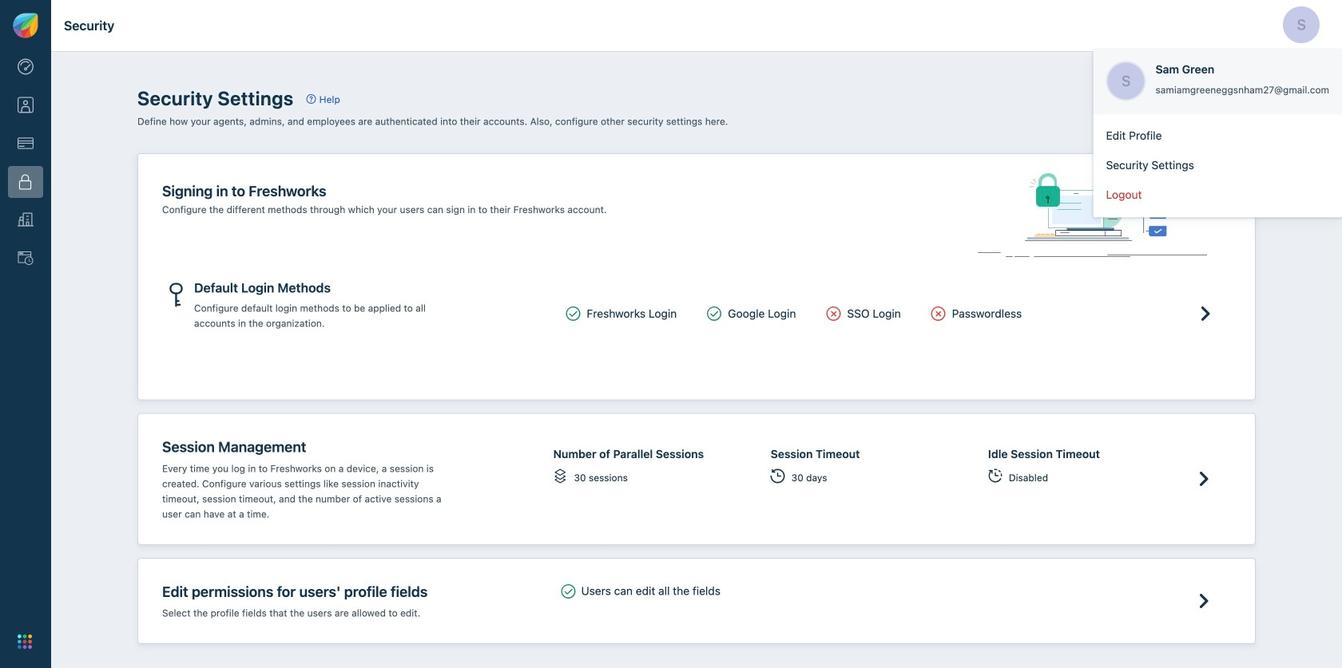 Task type: locate. For each thing, give the bounding box(es) containing it.
1 vertical spatial profile picture image
[[1108, 63, 1144, 99]]

security image
[[18, 174, 34, 190]]

0 horizontal spatial profile picture image
[[1108, 63, 1144, 99]]

menu
[[1100, 121, 1336, 210]]

1 horizontal spatial profile picture image
[[1283, 6, 1320, 43]]

profile picture image
[[1283, 6, 1320, 43], [1108, 63, 1144, 99]]

freshworks icon image
[[13, 13, 38, 38]]

my subscriptions image
[[18, 136, 34, 152]]



Task type: vqa. For each thing, say whether or not it's contained in the screenshot.
My Subscriptions image
yes



Task type: describe. For each thing, give the bounding box(es) containing it.
organization image
[[18, 212, 34, 228]]

audit logs image
[[18, 251, 34, 267]]

neo admin center image
[[18, 59, 34, 75]]

freshworks switcher image
[[18, 635, 32, 649]]

0 vertical spatial profile picture image
[[1283, 6, 1320, 43]]

users image
[[18, 97, 34, 113]]



